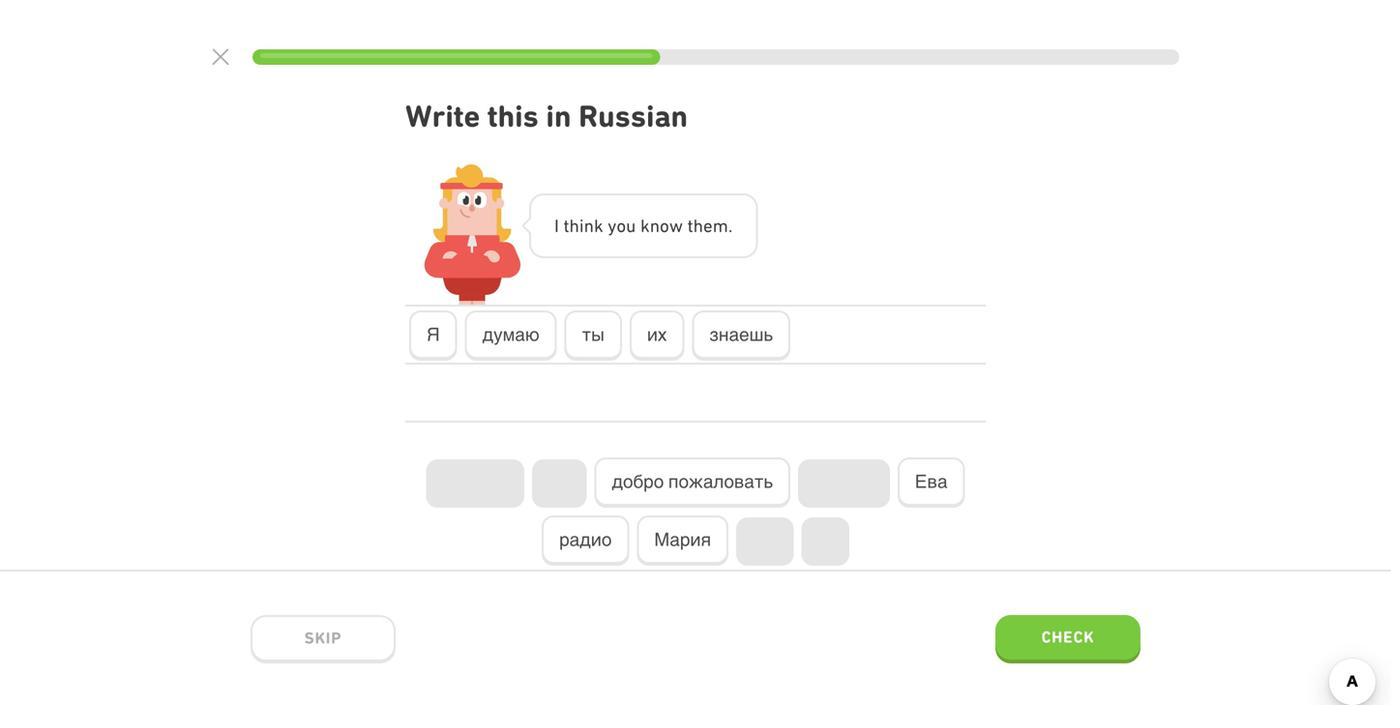 Task type: vqa. For each thing, say whether or not it's contained in the screenshot.
h for i
yes



Task type: describe. For each thing, give the bounding box(es) containing it.
думаю button
[[465, 311, 557, 361]]

ева button
[[898, 458, 965, 508]]

добро
[[612, 471, 664, 492]]

знаешь
[[710, 324, 773, 345]]

write this in russian
[[405, 98, 688, 134]]

я button
[[409, 311, 457, 361]]

i
[[580, 215, 584, 236]]

t for t h e m .
[[688, 215, 693, 236]]

k n o w
[[641, 215, 683, 236]]

u
[[626, 215, 636, 236]]

skip
[[304, 629, 342, 648]]

пожаловать
[[669, 471, 773, 492]]

мария
[[655, 529, 711, 550]]

их
[[647, 324, 667, 345]]

добро пожаловать
[[612, 471, 773, 492]]

h for e
[[693, 215, 703, 236]]

m
[[713, 215, 728, 236]]

ты
[[582, 324, 605, 345]]

добро пожаловать button
[[595, 458, 790, 508]]

t for t h i n k y o u
[[564, 215, 569, 236]]

1 o from the left
[[617, 215, 626, 236]]

write
[[405, 98, 480, 134]]

мария button
[[637, 516, 729, 566]]

2 n from the left
[[650, 215, 660, 236]]



Task type: locate. For each thing, give the bounding box(es) containing it.
check
[[1042, 628, 1095, 647]]

e
[[703, 215, 713, 236]]

t h e m .
[[688, 215, 733, 236]]

n
[[584, 215, 594, 236], [650, 215, 660, 236]]

1 t from the left
[[564, 215, 569, 236]]

o right u
[[660, 215, 669, 236]]

0 horizontal spatial n
[[584, 215, 594, 236]]

ева
[[915, 471, 948, 492]]

0 horizontal spatial o
[[617, 215, 626, 236]]

t h i n k y o u
[[564, 215, 636, 236]]

думаю
[[482, 324, 540, 345]]

0 horizontal spatial k
[[594, 215, 603, 236]]

2 o from the left
[[660, 215, 669, 236]]

skip button
[[251, 615, 396, 664]]

радио
[[559, 529, 612, 550]]

h
[[569, 215, 580, 236], [693, 215, 703, 236]]

this
[[488, 98, 539, 134]]

знаешь button
[[692, 311, 790, 361]]

1 horizontal spatial o
[[660, 215, 669, 236]]

n left the y
[[584, 215, 594, 236]]

2 h from the left
[[693, 215, 703, 236]]

я
[[427, 324, 440, 345]]

.
[[728, 215, 733, 236]]

h right w
[[693, 215, 703, 236]]

y
[[608, 215, 617, 236]]

0 horizontal spatial h
[[569, 215, 580, 236]]

russian
[[579, 98, 688, 134]]

1 horizontal spatial h
[[693, 215, 703, 236]]

1 horizontal spatial n
[[650, 215, 660, 236]]

h for i
[[569, 215, 580, 236]]

w
[[669, 215, 683, 236]]

1 horizontal spatial k
[[641, 215, 650, 236]]

0 horizontal spatial t
[[564, 215, 569, 236]]

o
[[617, 215, 626, 236], [660, 215, 669, 236]]

n left w
[[650, 215, 660, 236]]

1 k from the left
[[594, 215, 603, 236]]

check button
[[996, 615, 1141, 664]]

2 t from the left
[[688, 215, 693, 236]]

k left the y
[[594, 215, 603, 236]]

1 n from the left
[[584, 215, 594, 236]]

progress bar
[[253, 49, 1180, 65]]

o right i
[[617, 215, 626, 236]]

h right 'i'
[[569, 215, 580, 236]]

k
[[594, 215, 603, 236], [641, 215, 650, 236]]

1 h from the left
[[569, 215, 580, 236]]

t right w
[[688, 215, 693, 236]]

ты button
[[565, 311, 622, 361]]

i
[[554, 215, 559, 236]]

k right u
[[641, 215, 650, 236]]

2 k from the left
[[641, 215, 650, 236]]

t
[[564, 215, 569, 236], [688, 215, 693, 236]]

радио button
[[542, 516, 629, 566]]

in
[[546, 98, 571, 134]]

их button
[[630, 311, 685, 361]]

t right 'i'
[[564, 215, 569, 236]]

1 horizontal spatial t
[[688, 215, 693, 236]]



